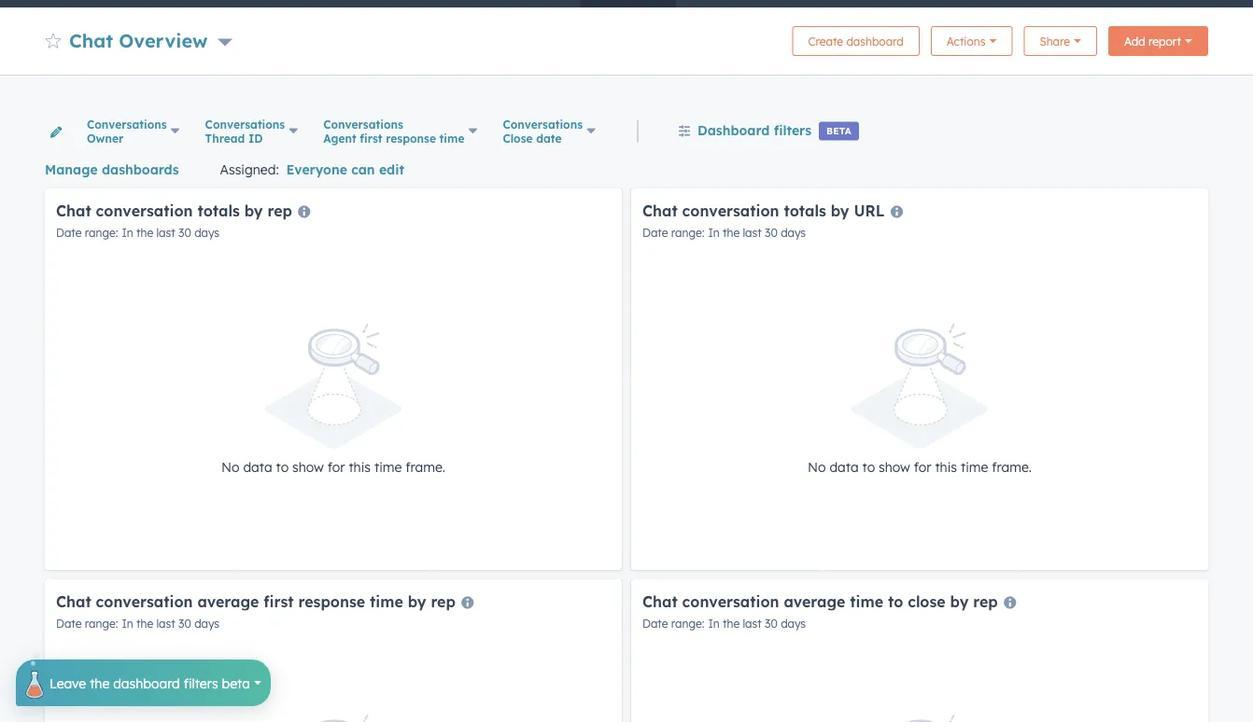 Task type: describe. For each thing, give the bounding box(es) containing it.
average for time
[[784, 593, 846, 611]]

create dashboard
[[808, 34, 904, 48]]

everyone
[[286, 162, 347, 178]]

time inside conversations agent first response time
[[440, 131, 465, 145]]

manage dashboards
[[45, 162, 179, 178]]

the for chat conversation totals by url
[[723, 226, 740, 240]]

dashboard inside button
[[847, 34, 904, 48]]

range: for chat conversation totals by rep
[[85, 226, 118, 240]]

conversations thread id
[[205, 117, 285, 145]]

1 vertical spatial first
[[264, 593, 294, 611]]

conversations for agent
[[323, 117, 403, 131]]

beta
[[827, 125, 852, 137]]

conversations for close
[[503, 117, 583, 131]]

for for chat conversation totals by url
[[914, 460, 932, 476]]

report
[[1149, 34, 1182, 48]]

first inside conversations agent first response time
[[360, 131, 383, 145]]

chat overview button
[[69, 27, 232, 54]]

the for chat conversation average first response time by rep
[[136, 617, 153, 631]]

dashboard
[[698, 122, 770, 138]]

thread
[[205, 131, 245, 145]]

dashboard filters
[[698, 122, 812, 138]]

last for chat conversation totals by url
[[743, 226, 762, 240]]

average for first
[[198, 593, 259, 611]]

create
[[808, 34, 844, 48]]

chat conversation totals by url
[[643, 201, 885, 220]]

range: for chat conversation average first response time by rep
[[85, 617, 118, 631]]

30 for to
[[765, 617, 778, 631]]

by inside "element"
[[951, 593, 969, 611]]

chat conversation average first response time by rep element
[[45, 580, 622, 723]]

chat conversation average time to close by rep
[[643, 593, 998, 611]]

no data to show for this time frame. for chat conversation totals by url
[[808, 460, 1032, 476]]

chat for chat conversation totals by rep
[[56, 201, 91, 220]]

chat overview banner
[[45, 21, 1209, 56]]

date for chat conversation totals by rep
[[56, 226, 82, 240]]

no for url
[[808, 460, 826, 476]]

to for url
[[863, 460, 875, 476]]

response inside conversations agent first response time
[[386, 131, 436, 145]]

create dashboard button
[[792, 26, 920, 56]]

conversations agent first response time
[[323, 117, 465, 145]]

time inside chat conversation totals by rep element
[[375, 460, 402, 476]]

rep for chat conversation average time to close by rep
[[974, 593, 998, 611]]

to for rep
[[276, 460, 289, 476]]

actions
[[947, 34, 986, 48]]

agent
[[323, 131, 356, 145]]

no for rep
[[221, 460, 240, 476]]

data for rep
[[243, 460, 272, 476]]

conversation for chat conversation totals by url
[[682, 201, 780, 220]]

add report
[[1125, 34, 1182, 48]]

date range: in the last 30 days for chat conversation average first response time by rep
[[56, 617, 220, 631]]

dashboard filters button
[[678, 119, 812, 143]]

30 for response
[[178, 617, 191, 631]]

add report button
[[1109, 26, 1209, 56]]

leave
[[50, 676, 86, 692]]

beta
[[222, 676, 250, 692]]

conversations for thread
[[205, 117, 285, 131]]

chat conversation totals by url element
[[631, 189, 1209, 571]]

data for url
[[830, 460, 859, 476]]

totals for url
[[784, 201, 827, 220]]

this for url
[[935, 460, 957, 476]]

time inside "element"
[[850, 593, 884, 611]]

date range: in the last 30 days for chat conversation totals by rep
[[56, 226, 220, 240]]

chat for chat conversation totals by url
[[643, 201, 678, 220]]

range: for chat conversation totals by url
[[671, 226, 705, 240]]

last for chat conversation average time to close by rep
[[743, 617, 762, 631]]

conversations for owner
[[87, 117, 167, 131]]

close
[[908, 593, 946, 611]]

in for chat conversation average time to close by rep
[[708, 617, 720, 631]]

rep for chat conversation average first response time by rep
[[431, 593, 456, 611]]

last for chat conversation totals by rep
[[156, 226, 175, 240]]

frame. for chat conversation totals by url
[[992, 460, 1032, 476]]

share button
[[1024, 26, 1098, 56]]

actions button
[[931, 26, 1013, 56]]

0 horizontal spatial response
[[299, 593, 365, 611]]

range: for chat conversation average time to close by rep
[[671, 617, 705, 631]]

chat conversation average time to close by rep element
[[631, 580, 1209, 723]]

chat conversation totals by rep element
[[45, 189, 622, 571]]



Task type: vqa. For each thing, say whether or not it's contained in the screenshot.
MATEO ROBERTS at left top
no



Task type: locate. For each thing, give the bounding box(es) containing it.
2 this from the left
[[935, 460, 957, 476]]

1 no data to show for this time frame. from the left
[[221, 460, 446, 476]]

0 horizontal spatial average
[[198, 593, 259, 611]]

conversations
[[87, 117, 167, 131], [205, 117, 285, 131], [323, 117, 403, 131], [503, 117, 583, 131]]

the for chat conversation average time to close by rep
[[723, 617, 740, 631]]

1 horizontal spatial average
[[784, 593, 846, 611]]

1 average from the left
[[198, 593, 259, 611]]

to
[[276, 460, 289, 476], [863, 460, 875, 476], [888, 593, 904, 611]]

the for chat conversation totals by rep
[[136, 226, 153, 240]]

days inside chat conversation average first response time by rep element
[[194, 617, 220, 631]]

2 conversations from the left
[[205, 117, 285, 131]]

days
[[194, 226, 220, 240], [781, 226, 806, 240], [194, 617, 220, 631], [781, 617, 806, 631]]

show inside chat conversation totals by rep element
[[292, 460, 324, 476]]

data inside chat conversation totals by rep element
[[243, 460, 272, 476]]

leave the dashboard filters beta button
[[16, 653, 271, 707]]

1 horizontal spatial no
[[808, 460, 826, 476]]

2 show from the left
[[879, 460, 911, 476]]

everyone can edit button
[[286, 159, 404, 181]]

30 for rep
[[178, 226, 191, 240]]

0 vertical spatial dashboard
[[847, 34, 904, 48]]

no inside chat conversation totals by rep element
[[221, 460, 240, 476]]

30 down chat conversation totals by url
[[765, 226, 778, 240]]

1 horizontal spatial totals
[[784, 201, 827, 220]]

in inside chat conversation average first response time by rep element
[[122, 617, 133, 631]]

1 frame. from the left
[[406, 460, 446, 476]]

days inside the chat conversation average time to close by rep "element"
[[781, 617, 806, 631]]

1 vertical spatial response
[[299, 593, 365, 611]]

manage
[[45, 162, 98, 178]]

the down the chat conversation average time to close by rep
[[723, 617, 740, 631]]

this
[[349, 460, 371, 476], [935, 460, 957, 476]]

1 horizontal spatial first
[[360, 131, 383, 145]]

date range: in the last 30 days inside chat conversation totals by url element
[[643, 226, 806, 240]]

days down chat conversation totals by url
[[781, 226, 806, 240]]

the down chat conversation totals by rep
[[136, 226, 153, 240]]

1 vertical spatial filters
[[184, 676, 218, 692]]

leave the dashboard filters beta
[[50, 676, 250, 692]]

range: inside chat conversation average first response time by rep element
[[85, 617, 118, 631]]

dashboard
[[847, 34, 904, 48], [113, 676, 180, 692]]

the up leave the dashboard filters beta popup button
[[136, 617, 153, 631]]

days for to
[[781, 617, 806, 631]]

date range: in the last 30 days inside chat conversation totals by rep element
[[56, 226, 220, 240]]

can
[[351, 162, 375, 178]]

1 horizontal spatial data
[[830, 460, 859, 476]]

date inside chat conversation totals by rep element
[[56, 226, 82, 240]]

days for url
[[781, 226, 806, 240]]

manage dashboards button
[[45, 159, 179, 181]]

data
[[243, 460, 272, 476], [830, 460, 859, 476]]

date range: in the last 30 days
[[56, 226, 220, 240], [643, 226, 806, 240], [56, 617, 220, 631], [643, 617, 806, 631]]

1 horizontal spatial filters
[[774, 122, 812, 138]]

0 vertical spatial filters
[[774, 122, 812, 138]]

0 horizontal spatial filters
[[184, 676, 218, 692]]

2 totals from the left
[[784, 201, 827, 220]]

date range: in the last 30 days for chat conversation totals by url
[[643, 226, 806, 240]]

the inside popup button
[[90, 676, 110, 692]]

conversations owner
[[87, 117, 167, 145]]

30 up 'leave the dashboard filters beta'
[[178, 617, 191, 631]]

chat
[[69, 28, 113, 52], [56, 201, 91, 220], [643, 201, 678, 220], [56, 593, 91, 611], [643, 593, 678, 611]]

2 horizontal spatial rep
[[974, 593, 998, 611]]

1 no from the left
[[221, 460, 240, 476]]

totals for rep
[[198, 201, 240, 220]]

range:
[[85, 226, 118, 240], [671, 226, 705, 240], [85, 617, 118, 631], [671, 617, 705, 631]]

in inside the chat conversation average time to close by rep "element"
[[708, 617, 720, 631]]

in for chat conversation totals by url
[[708, 226, 720, 240]]

1 totals from the left
[[198, 201, 240, 220]]

1 horizontal spatial for
[[914, 460, 932, 476]]

in
[[122, 226, 133, 240], [708, 226, 720, 240], [122, 617, 133, 631], [708, 617, 720, 631]]

by
[[245, 201, 263, 220], [831, 201, 850, 220], [408, 593, 426, 611], [951, 593, 969, 611]]

1 this from the left
[[349, 460, 371, 476]]

1 horizontal spatial to
[[863, 460, 875, 476]]

0 vertical spatial response
[[386, 131, 436, 145]]

conversation for chat conversation average first response time by rep
[[96, 593, 193, 611]]

close
[[503, 131, 533, 145]]

average
[[198, 593, 259, 611], [784, 593, 846, 611]]

last up leave the dashboard filters beta popup button
[[156, 617, 175, 631]]

no inside chat conversation totals by url element
[[808, 460, 826, 476]]

date for chat conversation average time to close by rep
[[643, 617, 668, 631]]

show inside chat conversation totals by url element
[[879, 460, 911, 476]]

share
[[1040, 34, 1070, 48]]

the inside chat conversation average first response time by rep element
[[136, 617, 153, 631]]

assigned: everyone can edit
[[220, 162, 404, 178]]

1 horizontal spatial show
[[879, 460, 911, 476]]

days inside chat conversation totals by url element
[[781, 226, 806, 240]]

1 conversations from the left
[[87, 117, 167, 131]]

1 data from the left
[[243, 460, 272, 476]]

filters inside popup button
[[184, 676, 218, 692]]

overview
[[119, 28, 208, 52]]

in for chat conversation average first response time by rep
[[122, 617, 133, 631]]

1 horizontal spatial frame.
[[992, 460, 1032, 476]]

2 horizontal spatial to
[[888, 593, 904, 611]]

30
[[178, 226, 191, 240], [765, 226, 778, 240], [178, 617, 191, 631], [765, 617, 778, 631]]

date
[[56, 226, 82, 240], [643, 226, 668, 240], [56, 617, 82, 631], [643, 617, 668, 631]]

totals
[[198, 201, 240, 220], [784, 201, 827, 220]]

date range: in the last 30 days for chat conversation average time to close by rep
[[643, 617, 806, 631]]

for inside chat conversation totals by rep element
[[328, 460, 345, 476]]

for inside chat conversation totals by url element
[[914, 460, 932, 476]]

data inside chat conversation totals by url element
[[830, 460, 859, 476]]

range: inside chat conversation totals by url element
[[671, 226, 705, 240]]

1 horizontal spatial response
[[386, 131, 436, 145]]

conversation for chat conversation totals by rep
[[96, 201, 193, 220]]

0 horizontal spatial no
[[221, 460, 240, 476]]

date inside chat conversation average first response time by rep element
[[56, 617, 82, 631]]

the inside chat conversation totals by url element
[[723, 226, 740, 240]]

first
[[360, 131, 383, 145], [264, 593, 294, 611]]

response
[[386, 131, 436, 145], [299, 593, 365, 611]]

frame. for chat conversation totals by rep
[[406, 460, 446, 476]]

chat for chat conversation average time to close by rep
[[643, 593, 678, 611]]

4 conversations from the left
[[503, 117, 583, 131]]

this for rep
[[349, 460, 371, 476]]

last inside chat conversation totals by url element
[[743, 226, 762, 240]]

days inside chat conversation totals by rep element
[[194, 226, 220, 240]]

in inside chat conversation totals by url element
[[708, 226, 720, 240]]

in inside chat conversation totals by rep element
[[122, 226, 133, 240]]

conversation for chat conversation average time to close by rep
[[682, 593, 780, 611]]

for
[[328, 460, 345, 476], [914, 460, 932, 476]]

days down the chat conversation average time to close by rep
[[781, 617, 806, 631]]

show
[[292, 460, 324, 476], [879, 460, 911, 476]]

30 down the chat conversation average time to close by rep
[[765, 617, 778, 631]]

this inside chat conversation totals by url element
[[935, 460, 957, 476]]

add
[[1125, 34, 1146, 48]]

30 inside chat conversation totals by rep element
[[178, 226, 191, 240]]

the inside chat conversation totals by rep element
[[136, 226, 153, 240]]

chat inside "element"
[[643, 593, 678, 611]]

the inside "element"
[[723, 617, 740, 631]]

dashboard inside popup button
[[113, 676, 180, 692]]

0 vertical spatial first
[[360, 131, 383, 145]]

30 inside chat conversation totals by url element
[[765, 226, 778, 240]]

date range: in the last 30 days inside chat conversation average first response time by rep element
[[56, 617, 220, 631]]

chat conversation totals by rep
[[56, 201, 292, 220]]

1 horizontal spatial no data to show for this time frame.
[[808, 460, 1032, 476]]

0 horizontal spatial no data to show for this time frame.
[[221, 460, 446, 476]]

date inside the chat conversation average time to close by rep "element"
[[643, 617, 668, 631]]

0 horizontal spatial to
[[276, 460, 289, 476]]

chat inside popup button
[[69, 28, 113, 52]]

time
[[440, 131, 465, 145], [375, 460, 402, 476], [961, 460, 989, 476], [370, 593, 403, 611], [850, 593, 884, 611]]

30 down chat conversation totals by rep
[[178, 226, 191, 240]]

2 no data to show for this time frame. from the left
[[808, 460, 1032, 476]]

the right leave
[[90, 676, 110, 692]]

the down chat conversation totals by url
[[723, 226, 740, 240]]

0 horizontal spatial for
[[328, 460, 345, 476]]

0 horizontal spatial dashboard
[[113, 676, 180, 692]]

last for chat conversation average first response time by rep
[[156, 617, 175, 631]]

totals down assigned:
[[198, 201, 240, 220]]

url
[[854, 201, 885, 220]]

2 average from the left
[[784, 593, 846, 611]]

dashboard right create
[[847, 34, 904, 48]]

30 inside the chat conversation average time to close by rep "element"
[[765, 617, 778, 631]]

show for rep
[[292, 460, 324, 476]]

no data to show for this time frame. inside chat conversation totals by rep element
[[221, 460, 446, 476]]

assigned:
[[220, 162, 279, 178]]

range: inside the chat conversation average time to close by rep "element"
[[671, 617, 705, 631]]

no
[[221, 460, 240, 476], [808, 460, 826, 476]]

conversation inside "element"
[[682, 593, 780, 611]]

frame. inside chat conversation totals by url element
[[992, 460, 1032, 476]]

0 horizontal spatial this
[[349, 460, 371, 476]]

30 inside chat conversation average first response time by rep element
[[178, 617, 191, 631]]

time inside chat conversation totals by url element
[[961, 460, 989, 476]]

id
[[248, 131, 263, 145]]

3 conversations from the left
[[323, 117, 403, 131]]

conversation
[[96, 201, 193, 220], [682, 201, 780, 220], [96, 593, 193, 611], [682, 593, 780, 611]]

rep inside "element"
[[974, 593, 998, 611]]

chat overview
[[69, 28, 208, 52]]

2 for from the left
[[914, 460, 932, 476]]

2 data from the left
[[830, 460, 859, 476]]

last down chat conversation totals by url
[[743, 226, 762, 240]]

date
[[536, 131, 562, 145]]

2 no from the left
[[808, 460, 826, 476]]

filters inside button
[[774, 122, 812, 138]]

chat for chat overview
[[69, 28, 113, 52]]

2 frame. from the left
[[992, 460, 1032, 476]]

0 horizontal spatial totals
[[198, 201, 240, 220]]

0 horizontal spatial data
[[243, 460, 272, 476]]

no data to show for this time frame. inside chat conversation totals by url element
[[808, 460, 1032, 476]]

conversations inside conversations agent first response time
[[323, 117, 403, 131]]

this inside chat conversation totals by rep element
[[349, 460, 371, 476]]

last inside the chat conversation average time to close by rep "element"
[[743, 617, 762, 631]]

0 horizontal spatial first
[[264, 593, 294, 611]]

filters
[[774, 122, 812, 138], [184, 676, 218, 692]]

last
[[156, 226, 175, 240], [743, 226, 762, 240], [156, 617, 175, 631], [743, 617, 762, 631]]

last inside chat conversation totals by rep element
[[156, 226, 175, 240]]

days for response
[[194, 617, 220, 631]]

last down the chat conversation average time to close by rep
[[743, 617, 762, 631]]

frame.
[[406, 460, 446, 476], [992, 460, 1032, 476]]

rep
[[268, 201, 292, 220], [431, 593, 456, 611], [974, 593, 998, 611]]

date for chat conversation totals by url
[[643, 226, 668, 240]]

last inside chat conversation average first response time by rep element
[[156, 617, 175, 631]]

chat for chat conversation average first response time by rep
[[56, 593, 91, 611]]

last down chat conversation totals by rep
[[156, 226, 175, 240]]

days down chat conversation totals by rep
[[194, 226, 220, 240]]

for for chat conversation totals by rep
[[328, 460, 345, 476]]

the
[[136, 226, 153, 240], [723, 226, 740, 240], [136, 617, 153, 631], [723, 617, 740, 631], [90, 676, 110, 692]]

conversations close date
[[503, 117, 583, 145]]

no data to show for this time frame. for chat conversation totals by rep
[[221, 460, 446, 476]]

range: inside chat conversation totals by rep element
[[85, 226, 118, 240]]

1 for from the left
[[328, 460, 345, 476]]

date for chat conversation average first response time by rep
[[56, 617, 82, 631]]

owner
[[87, 131, 124, 145]]

in for chat conversation totals by rep
[[122, 226, 133, 240]]

1 horizontal spatial dashboard
[[847, 34, 904, 48]]

1 vertical spatial dashboard
[[113, 676, 180, 692]]

no data to show for this time frame.
[[221, 460, 446, 476], [808, 460, 1032, 476]]

1 horizontal spatial rep
[[431, 593, 456, 611]]

edit
[[379, 162, 404, 178]]

totals left url
[[784, 201, 827, 220]]

0 horizontal spatial rep
[[268, 201, 292, 220]]

frame. inside chat conversation totals by rep element
[[406, 460, 446, 476]]

date range: in the last 30 days inside the chat conversation average time to close by rep "element"
[[643, 617, 806, 631]]

days for rep
[[194, 226, 220, 240]]

chat conversation average first response time by rep
[[56, 593, 456, 611]]

show for url
[[879, 460, 911, 476]]

30 for url
[[765, 226, 778, 240]]

0 horizontal spatial frame.
[[406, 460, 446, 476]]

1 horizontal spatial this
[[935, 460, 957, 476]]

average inside "element"
[[784, 593, 846, 611]]

to inside "element"
[[888, 593, 904, 611]]

dashboard right leave
[[113, 676, 180, 692]]

dashboards
[[102, 162, 179, 178]]

1 show from the left
[[292, 460, 324, 476]]

0 horizontal spatial show
[[292, 460, 324, 476]]

date inside chat conversation totals by url element
[[643, 226, 668, 240]]

days down chat conversation average first response time by rep
[[194, 617, 220, 631]]



